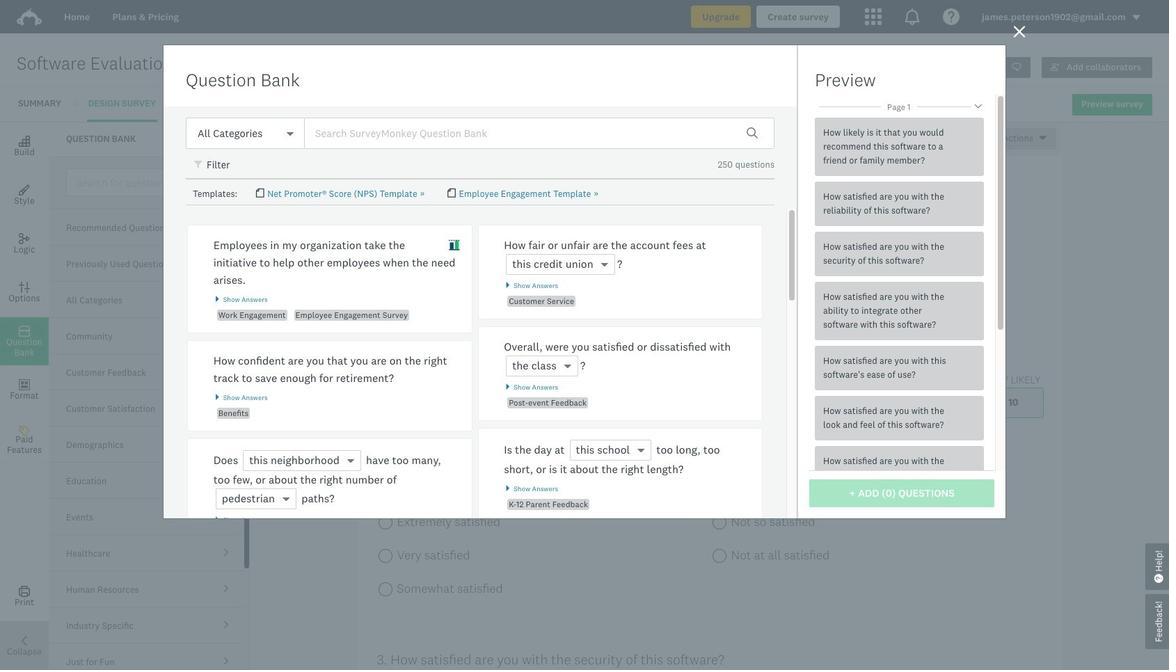 Task type: locate. For each thing, give the bounding box(es) containing it.
help icon image
[[943, 8, 960, 25]]

icon   xjtfe image
[[194, 160, 204, 170], [449, 239, 460, 251]]

products icon image
[[865, 8, 882, 25], [904, 8, 921, 25]]

Search SurveyMonkey Question Bank text field
[[304, 118, 775, 149]]

0 vertical spatial icon   xjtfe image
[[194, 160, 204, 170]]

0 horizontal spatial icon   xjtfe image
[[194, 160, 204, 170]]

0 horizontal spatial products icon image
[[865, 8, 882, 25]]

1 products icon image from the left
[[865, 8, 882, 25]]

1 horizontal spatial icon   xjtfe image
[[449, 239, 460, 251]]

1 horizontal spatial products icon image
[[904, 8, 921, 25]]



Task type: describe. For each thing, give the bounding box(es) containing it.
Search for questions text field
[[66, 168, 243, 196]]

2 products icon image from the left
[[904, 8, 921, 25]]

1 vertical spatial icon   xjtfe image
[[449, 239, 460, 251]]

surveymonkey logo image
[[17, 8, 42, 26]]



Task type: vqa. For each thing, say whether or not it's contained in the screenshot.
1st svg image from the right
no



